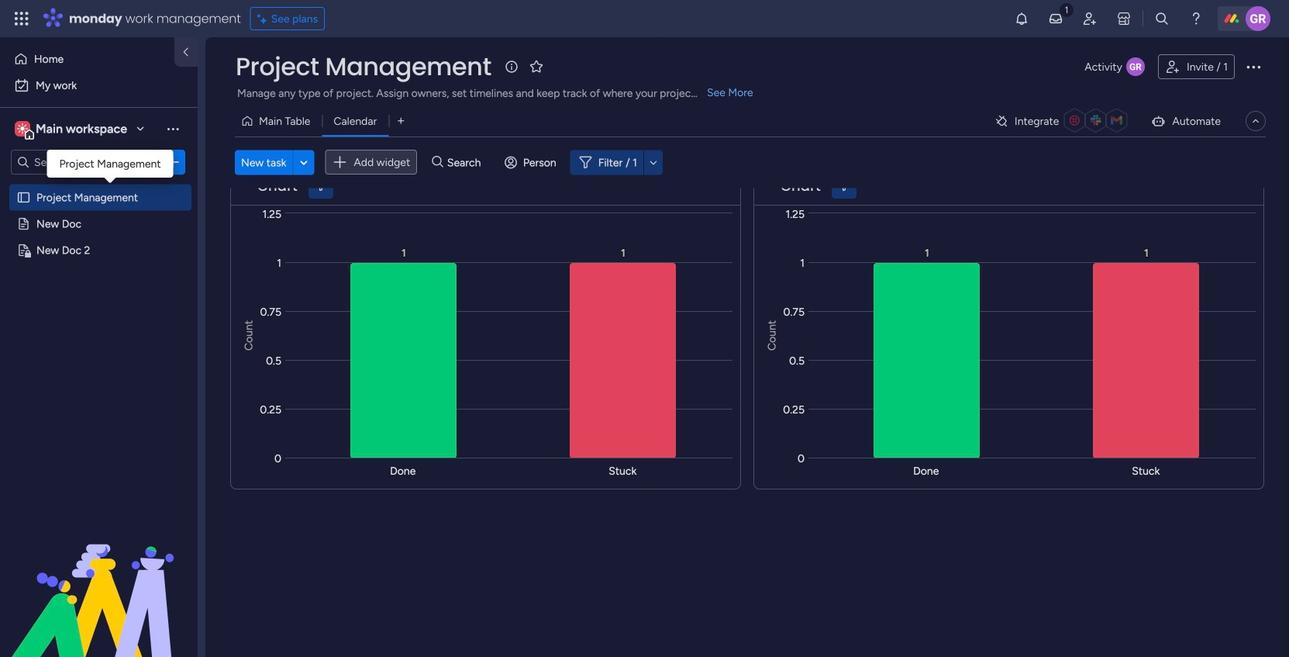 Task type: describe. For each thing, give the bounding box(es) containing it.
greg robinson image
[[1247, 6, 1271, 31]]

2 vertical spatial option
[[0, 183, 198, 187]]

workspace options image
[[165, 121, 181, 136]]

add to favorites image
[[529, 59, 544, 74]]

v2 search image
[[432, 154, 444, 171]]

Search field
[[444, 151, 490, 173]]

workspace image
[[17, 120, 28, 137]]

options image
[[165, 154, 181, 170]]

search everything image
[[1155, 11, 1171, 26]]

workspace image
[[15, 120, 30, 137]]

invite members image
[[1083, 11, 1098, 26]]

arrow down image
[[645, 153, 663, 172]]

board activity image
[[1127, 57, 1146, 76]]

public board image
[[16, 216, 31, 231]]

1 vertical spatial option
[[9, 73, 188, 98]]

lottie animation image
[[0, 500, 198, 657]]



Task type: vqa. For each thing, say whether or not it's contained in the screenshot.
Heading
no



Task type: locate. For each thing, give the bounding box(es) containing it.
Search in workspace field
[[33, 153, 130, 171]]

None field
[[232, 50, 496, 83], [254, 176, 302, 196], [777, 176, 825, 196], [232, 50, 496, 83], [254, 176, 302, 196], [777, 176, 825, 196]]

select product image
[[14, 11, 29, 26]]

monday marketplace image
[[1117, 11, 1133, 26]]

notifications image
[[1015, 11, 1030, 26]]

dapulse drag handle 3 image
[[240, 181, 247, 192]]

lottie animation element
[[0, 500, 198, 657]]

help image
[[1189, 11, 1205, 26]]

angle down image
[[300, 156, 308, 168]]

collapse board header image
[[1250, 115, 1263, 127]]

0 vertical spatial option
[[9, 47, 165, 71]]

see plans image
[[257, 10, 271, 27]]

public board image
[[16, 190, 31, 205]]

private board image
[[16, 243, 31, 258]]

options image
[[1245, 57, 1264, 76]]

update feed image
[[1049, 11, 1064, 26]]

workspace selection element
[[15, 119, 130, 140]]

option
[[9, 47, 165, 71], [9, 73, 188, 98], [0, 183, 198, 187]]

1 image
[[1060, 1, 1074, 18]]

list box
[[0, 181, 198, 473]]

add view image
[[398, 115, 404, 127]]

show board description image
[[503, 59, 521, 74]]



